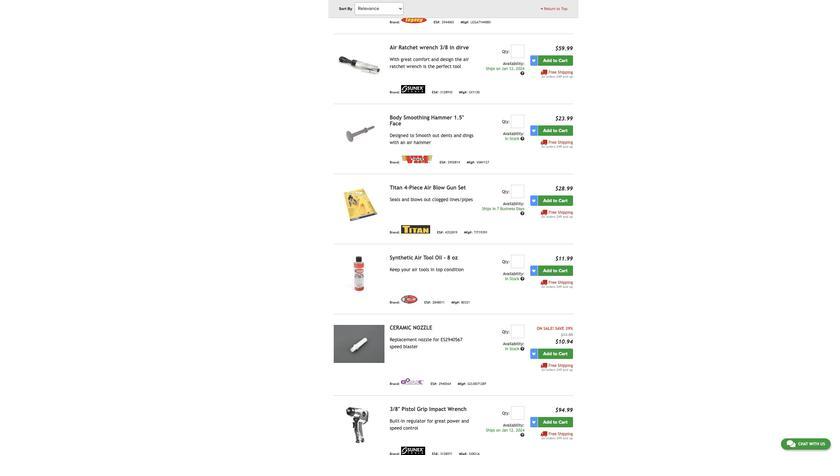 Task type: locate. For each thing, give the bounding box(es) containing it.
80321
[[461, 301, 470, 304]]

ratchet
[[399, 44, 418, 51]]

4 add to wish list image from the top
[[532, 421, 536, 424]]

the
[[455, 57, 462, 62], [428, 64, 435, 69]]

3/8" pistol grip impact wrench
[[390, 406, 467, 413]]

cart
[[559, 58, 568, 63], [559, 128, 568, 134], [559, 198, 568, 204], [559, 268, 568, 274], [559, 351, 568, 357], [559, 420, 568, 425]]

add to cart button down $28.99
[[538, 196, 573, 206]]

cart down $23.99
[[559, 128, 568, 134]]

free
[[549, 2, 557, 6], [549, 70, 557, 75], [549, 140, 557, 145], [549, 210, 557, 215], [549, 280, 557, 285], [549, 364, 557, 368], [549, 432, 557, 437]]

sunex - corporate logo image
[[401, 85, 425, 94], [401, 447, 425, 455]]

add to cart
[[543, 58, 568, 63], [543, 128, 568, 134], [543, 198, 568, 204], [543, 268, 568, 274], [543, 351, 568, 357], [543, 420, 568, 425]]

1 2024 from the top
[[516, 67, 524, 71]]

4 shipping from the top
[[558, 210, 573, 215]]

out left dents
[[433, 133, 440, 138]]

jan
[[502, 67, 508, 71], [502, 428, 508, 433]]

mfg#: for air ratchet wrench 3/8 in dirve
[[459, 90, 468, 94]]

0 vertical spatial question circle image
[[520, 71, 524, 75]]

1 jan from the top
[[502, 67, 508, 71]]

with
[[390, 57, 399, 62]]

3 add to wish list image from the top
[[532, 269, 536, 273]]

1 vertical spatial in
[[505, 277, 508, 281]]

4 availability: from the top
[[503, 272, 524, 276]]

1 sunex - corporate logo image from the top
[[401, 85, 425, 94]]

1 add to cart from the top
[[543, 58, 568, 63]]

2 sunex - corporate logo image from the top
[[401, 447, 425, 455]]

return
[[544, 6, 556, 11]]

es#: left 4352819
[[437, 231, 444, 234]]

with inside 'link'
[[809, 442, 819, 447]]

to down '$10.94'
[[553, 351, 557, 357]]

0 horizontal spatial air
[[390, 44, 397, 51]]

free shipping on orders $49 and up down $94.99
[[542, 432, 573, 440]]

and down '$10.94'
[[563, 368, 568, 372]]

body smoothing hammer 1.5" face link
[[390, 115, 464, 127]]

$49 down $23.99
[[557, 145, 562, 149]]

es#: 2940564
[[431, 382, 451, 386]]

1 brand: from the top
[[390, 20, 400, 24]]

tool
[[423, 255, 434, 261]]

$49 down $11.99
[[557, 285, 562, 289]]

air down dirve
[[463, 57, 469, 62]]

orders for $11.99
[[546, 285, 556, 289]]

great
[[401, 57, 412, 62], [435, 419, 446, 424]]

4 add to cart from the top
[[543, 268, 568, 274]]

3 add to cart button from the top
[[538, 196, 573, 206]]

air
[[390, 44, 397, 51], [424, 185, 431, 191], [415, 255, 422, 261]]

add to cart down $94.99
[[543, 420, 568, 425]]

3 question circle image from the top
[[520, 433, 524, 437]]

$49 down $94.99
[[557, 437, 562, 440]]

es#: 2944065
[[434, 20, 454, 24]]

2 question circle image from the top
[[520, 277, 524, 281]]

2 shipping from the top
[[558, 70, 573, 75]]

up down $23.99
[[569, 145, 573, 149]]

nozzle
[[418, 337, 432, 343]]

up
[[569, 75, 573, 79], [569, 145, 573, 149], [569, 215, 573, 219], [569, 285, 573, 289], [569, 368, 573, 372], [569, 437, 573, 440]]

1 vertical spatial in stock
[[505, 277, 520, 281]]

$49 down $28.99
[[557, 215, 562, 219]]

7 shipping from the top
[[558, 432, 573, 437]]

4 orders from the top
[[546, 285, 556, 289]]

1 vertical spatial out
[[424, 197, 431, 202]]

$49 down the $59.99
[[557, 75, 562, 79]]

air inside with great comfort and design the air ratchet wrench is the perfect tool
[[463, 57, 469, 62]]

5 add to cart button from the top
[[538, 349, 573, 359]]

power
[[447, 419, 460, 424]]

2 vertical spatial question circle image
[[520, 347, 524, 351]]

cart down '$10.94'
[[559, 351, 568, 357]]

orders down the $59.99
[[546, 75, 556, 79]]

brand: left "gojak - corporate logo"
[[390, 382, 400, 386]]

0 vertical spatial out
[[433, 133, 440, 138]]

2 2024 from the top
[[516, 428, 524, 433]]

1 free from the top
[[549, 2, 557, 6]]

up for $11.99
[[569, 285, 573, 289]]

air left tool
[[415, 255, 422, 261]]

2024 for $94.99
[[516, 428, 524, 433]]

1 horizontal spatial air
[[415, 255, 422, 261]]

with left the us
[[809, 442, 819, 447]]

great down impact
[[435, 419, 446, 424]]

6 free from the top
[[549, 364, 557, 368]]

0 vertical spatial ships on jan 12, 2024
[[486, 67, 524, 71]]

$49 for $94.99
[[557, 437, 562, 440]]

add to cart button down $11.99
[[538, 266, 573, 276]]

question circle image
[[520, 137, 524, 141], [520, 212, 524, 216], [520, 433, 524, 437]]

mfg#: left 80321
[[451, 301, 460, 304]]

qty: for on sale!                         save 39%
[[502, 330, 510, 335]]

add to cart button down $94.99
[[538, 417, 573, 428]]

shipping for $23.99
[[558, 140, 573, 145]]

cart down $94.99
[[559, 420, 568, 425]]

0 vertical spatial jan
[[502, 67, 508, 71]]

2 stock from the top
[[510, 277, 519, 281]]

and
[[431, 57, 439, 62], [563, 75, 568, 79], [454, 133, 461, 138], [563, 145, 568, 149], [402, 197, 409, 202], [563, 215, 568, 219], [563, 285, 568, 289], [563, 368, 568, 372], [461, 419, 469, 424], [563, 437, 568, 440]]

sunex - corporate logo image down is
[[401, 85, 425, 94]]

mfg#: for ceramic nozzle
[[458, 382, 466, 386]]

out inside designed to smooth out dents and dings with an air hammer
[[433, 133, 440, 138]]

5 availability: from the top
[[503, 342, 524, 347]]

for
[[433, 337, 439, 343], [427, 419, 433, 424]]

1.5"
[[454, 115, 464, 121]]

speed down replacement
[[390, 344, 402, 350]]

add
[[543, 58, 552, 63], [543, 128, 552, 134], [543, 198, 552, 204], [543, 268, 552, 274], [543, 351, 552, 357], [543, 420, 552, 425]]

1 stock from the top
[[510, 137, 519, 141]]

1 vertical spatial add to wish list image
[[532, 352, 536, 356]]

piece
[[409, 185, 423, 191]]

mfg#: left lega71440bx
[[461, 20, 469, 24]]

6 add to cart from the top
[[543, 420, 568, 425]]

6 qty: from the top
[[502, 411, 510, 416]]

to for the add to cart 'button' for $59.99
[[553, 58, 557, 63]]

1 vertical spatial air
[[424, 185, 431, 191]]

up down $94.99
[[569, 437, 573, 440]]

orders down '$10.94'
[[546, 368, 556, 372]]

1 vertical spatial air
[[407, 140, 412, 145]]

blaster
[[403, 344, 418, 350]]

2 add to cart button from the top
[[538, 126, 573, 136]]

5 $49 from the top
[[557, 368, 562, 372]]

0 vertical spatial add to wish list image
[[532, 59, 536, 62]]

comfort
[[413, 57, 430, 62]]

free shipping on orders $49 and up for $28.99
[[542, 210, 573, 219]]

up down $28.99
[[569, 215, 573, 219]]

1 vertical spatial question circle image
[[520, 212, 524, 216]]

2 vertical spatial in stock
[[505, 347, 520, 352]]

2 vertical spatial stock
[[510, 347, 519, 352]]

availability: for $94.99
[[503, 423, 524, 428]]

1 question circle image from the top
[[520, 71, 524, 75]]

brand: up the body
[[390, 90, 400, 94]]

39%
[[566, 327, 573, 331]]

3 cart from the top
[[559, 198, 568, 204]]

add to wish list image for $23.99
[[532, 129, 536, 132]]

1 vertical spatial 12,
[[509, 428, 515, 433]]

brand: for body
[[390, 161, 400, 164]]

question circle image for $94.99
[[520, 433, 524, 437]]

in up control
[[401, 419, 405, 424]]

save
[[555, 327, 564, 331]]

1 12, from the top
[[509, 67, 515, 71]]

2024 for $59.99
[[516, 67, 524, 71]]

up for $94.99
[[569, 437, 573, 440]]

to left 'top'
[[557, 6, 560, 11]]

orders for $28.99
[[546, 215, 556, 219]]

free shipping on orders $49 and up for $23.99
[[542, 140, 573, 149]]

question circle image for $28.99
[[520, 212, 524, 216]]

to down the $59.99
[[553, 58, 557, 63]]

1 shipping from the top
[[558, 2, 573, 6]]

es#: left 3128910
[[432, 90, 439, 94]]

top
[[561, 6, 568, 11]]

orders down $94.99
[[546, 437, 556, 440]]

sort
[[339, 6, 347, 11]]

$49 for $28.99
[[557, 215, 562, 219]]

2 in stock from the top
[[505, 277, 520, 281]]

es#: for wrench
[[432, 90, 439, 94]]

1 qty: from the top
[[502, 49, 510, 54]]

to down $11.99
[[553, 268, 557, 274]]

stock
[[510, 137, 519, 141], [510, 277, 519, 281], [510, 347, 519, 352]]

dirve
[[456, 44, 469, 51]]

add to cart for $23.99
[[543, 128, 568, 134]]

1 add from the top
[[543, 58, 552, 63]]

and down the $59.99
[[563, 75, 568, 79]]

brand: left legacy mfg. co. - corporate logo
[[390, 20, 400, 24]]

cart down $11.99
[[559, 268, 568, 274]]

0 horizontal spatial with
[[390, 140, 399, 145]]

4 free shipping on orders $49 and up from the top
[[542, 280, 573, 289]]

2 vertical spatial air
[[412, 267, 418, 272]]

to down $28.99
[[553, 198, 557, 204]]

1 speed from the top
[[390, 344, 402, 350]]

mfg#: left tit19391
[[464, 231, 473, 234]]

0 horizontal spatial out
[[424, 197, 431, 202]]

out for hammer
[[433, 133, 440, 138]]

free shipping on orders $49 and up down '$10.94'
[[542, 364, 573, 372]]

7 free from the top
[[549, 432, 557, 437]]

es#:
[[434, 20, 440, 24], [432, 90, 439, 94], [440, 161, 447, 164], [437, 231, 444, 234], [424, 301, 431, 304], [431, 382, 437, 386]]

3 up from the top
[[569, 215, 573, 219]]

0 vertical spatial air
[[390, 44, 397, 51]]

orders down $11.99
[[546, 285, 556, 289]]

0 vertical spatial stock
[[510, 137, 519, 141]]

ships for dirve
[[486, 67, 495, 71]]

free for $28.99
[[549, 210, 557, 215]]

3 add from the top
[[543, 198, 552, 204]]

the up tool
[[455, 57, 462, 62]]

add to wish list image
[[532, 59, 536, 62], [532, 352, 536, 356]]

out right blows
[[424, 197, 431, 202]]

1 orders from the top
[[546, 75, 556, 79]]

2 12, from the top
[[509, 428, 515, 433]]

0 vertical spatial great
[[401, 57, 412, 62]]

ships on jan 12, 2024
[[486, 67, 524, 71], [486, 428, 524, 433]]

1 vertical spatial jan
[[502, 428, 508, 433]]

shipping for $28.99
[[558, 210, 573, 215]]

shipping for $94.99
[[558, 432, 573, 437]]

6 add from the top
[[543, 420, 552, 425]]

1 horizontal spatial out
[[433, 133, 440, 138]]

2 question circle image from the top
[[520, 212, 524, 216]]

add to cart down $23.99
[[543, 128, 568, 134]]

2 add to cart from the top
[[543, 128, 568, 134]]

1 vertical spatial the
[[428, 64, 435, 69]]

and left dings
[[454, 133, 461, 138]]

wrench up comfort
[[420, 44, 438, 51]]

0 horizontal spatial great
[[401, 57, 412, 62]]

1 in stock from the top
[[505, 137, 520, 141]]

es#: left 2950814
[[440, 161, 447, 164]]

up down $11.99
[[569, 285, 573, 289]]

air right 'your'
[[412, 267, 418, 272]]

8
[[447, 255, 450, 261]]

1 vertical spatial sunex - corporate logo image
[[401, 447, 425, 455]]

designed
[[390, 133, 408, 138]]

0 vertical spatial in
[[505, 137, 508, 141]]

air ratchet wrench 3/8 in dirve
[[390, 44, 469, 51]]

5 brand: from the top
[[390, 301, 400, 304]]

free shipping on orders $49 and up down the $59.99
[[542, 70, 573, 79]]

0 vertical spatial for
[[433, 337, 439, 343]]

ships for gun
[[482, 207, 491, 211]]

shipping down '$10.94'
[[558, 364, 573, 368]]

4 add to cart button from the top
[[538, 266, 573, 276]]

0 vertical spatial with
[[390, 140, 399, 145]]

0 vertical spatial air
[[463, 57, 469, 62]]

2 qty: from the top
[[502, 120, 510, 124]]

add to cart button for $28.99
[[538, 196, 573, 206]]

oil
[[435, 255, 442, 261]]

stock for $11.99
[[510, 277, 519, 281]]

0 vertical spatial the
[[455, 57, 462, 62]]

4 free from the top
[[549, 210, 557, 215]]

orders for $94.99
[[546, 437, 556, 440]]

add to wish list image for $11.99
[[532, 269, 536, 273]]

free shipping on orders $49 and up down $23.99
[[542, 140, 573, 149]]

to left smooth
[[410, 133, 414, 138]]

free shipping on orders $49 and up for $94.99
[[542, 432, 573, 440]]

ships on jan 12, 2024 for 3/8" pistol grip impact wrench
[[486, 428, 524, 433]]

orders down $28.99
[[546, 215, 556, 219]]

in for $11.99
[[505, 277, 508, 281]]

air up with
[[390, 44, 397, 51]]

add to cart button for $11.99
[[538, 266, 573, 276]]

and down $28.99
[[563, 215, 568, 219]]

5 free from the top
[[549, 280, 557, 285]]

1 add to cart button from the top
[[538, 55, 573, 66]]

and right power
[[461, 419, 469, 424]]

4 brand: from the top
[[390, 231, 400, 234]]

air left blow
[[424, 185, 431, 191]]

add to cart button
[[538, 55, 573, 66], [538, 126, 573, 136], [538, 196, 573, 206], [538, 266, 573, 276], [538, 349, 573, 359], [538, 417, 573, 428]]

3 add to cart from the top
[[543, 198, 568, 204]]

up down '$10.94'
[[569, 368, 573, 372]]

brand: left redline - corporate logo
[[390, 301, 400, 304]]

qty: for $23.99
[[502, 120, 510, 124]]

3 free shipping on orders $49 and up from the top
[[542, 210, 573, 219]]

2 availability: from the top
[[503, 132, 524, 136]]

to down $23.99
[[553, 128, 557, 134]]

2 brand: from the top
[[390, 90, 400, 94]]

free shipping on orders $49 and up down $11.99
[[542, 280, 573, 289]]

sunex - corporate logo image for pistol
[[401, 447, 425, 455]]

2 vertical spatial question circle image
[[520, 433, 524, 437]]

shipping down $94.99
[[558, 432, 573, 437]]

face
[[390, 121, 401, 127]]

lega71440bx
[[471, 20, 491, 24]]

speed down built-
[[390, 426, 402, 431]]

cart down the $59.99
[[559, 58, 568, 63]]

1 free shipping on orders $49 and up from the top
[[542, 70, 573, 79]]

on
[[537, 327, 542, 331]]

2 in from the top
[[505, 277, 508, 281]]

$49 for $23.99
[[557, 145, 562, 149]]

for right nozzle
[[433, 337, 439, 343]]

0 vertical spatial wrench
[[420, 44, 438, 51]]

availability:
[[503, 62, 524, 66], [503, 132, 524, 136], [503, 202, 524, 206], [503, 272, 524, 276], [503, 342, 524, 347], [503, 423, 524, 428]]

1 vertical spatial stock
[[510, 277, 519, 281]]

1 in from the top
[[505, 137, 508, 141]]

hammer
[[431, 115, 452, 121]]

3/8
[[440, 44, 448, 51]]

wrench down comfort
[[407, 64, 422, 69]]

6 orders from the top
[[546, 437, 556, 440]]

add to cart button down the $59.99
[[538, 55, 573, 66]]

speed
[[390, 344, 402, 350], [390, 426, 402, 431]]

mfg#:
[[461, 20, 469, 24], [459, 90, 468, 94], [467, 161, 475, 164], [464, 231, 473, 234], [451, 301, 460, 304], [458, 382, 466, 386]]

1 vertical spatial speed
[[390, 426, 402, 431]]

and up perfect
[[431, 57, 439, 62]]

add to cart button for $23.99
[[538, 126, 573, 136]]

brand: for ceramic
[[390, 382, 400, 386]]

5 orders from the top
[[546, 368, 556, 372]]

body
[[390, 115, 402, 121]]

6 up from the top
[[569, 437, 573, 440]]

3128910
[[440, 90, 452, 94]]

air right an
[[407, 140, 412, 145]]

3 stock from the top
[[510, 347, 519, 352]]

lines/pipes
[[450, 197, 473, 202]]

2 add from the top
[[543, 128, 552, 134]]

1 vertical spatial for
[[427, 419, 433, 424]]

mfg#: left goj00712bp
[[458, 382, 466, 386]]

0 vertical spatial in stock
[[505, 137, 520, 141]]

orders for $23.99
[[546, 145, 556, 149]]

1 availability: from the top
[[503, 62, 524, 66]]

6 free shipping on orders $49 and up from the top
[[542, 432, 573, 440]]

3 brand: from the top
[[390, 161, 400, 164]]

shipping right return
[[558, 2, 573, 6]]

3 shipping from the top
[[558, 140, 573, 145]]

add to cart button down $23.99
[[538, 126, 573, 136]]

question circle image for $23.99
[[520, 137, 524, 141]]

up for $28.99
[[569, 215, 573, 219]]

2 orders from the top
[[546, 145, 556, 149]]

replacement nozzle for es2940567 speed blaster
[[390, 337, 463, 350]]

in left 7
[[492, 207, 496, 211]]

0 vertical spatial 2024
[[516, 67, 524, 71]]

2 $49 from the top
[[557, 145, 562, 149]]

3 availability: from the top
[[503, 202, 524, 206]]

$49 for $59.99
[[557, 75, 562, 79]]

in
[[505, 137, 508, 141], [505, 277, 508, 281], [505, 347, 508, 352]]

1 vertical spatial with
[[809, 442, 819, 447]]

add to cart for $59.99
[[543, 58, 568, 63]]

to for fifth the add to cart 'button' from the top of the page
[[553, 351, 557, 357]]

0 vertical spatial sunex - corporate logo image
[[401, 85, 425, 94]]

2 vertical spatial in
[[505, 347, 508, 352]]

qty: for $59.99
[[502, 49, 510, 54]]

question circle image for $59.99
[[520, 71, 524, 75]]

5 shipping from the top
[[558, 280, 573, 285]]

up down the $59.99
[[569, 75, 573, 79]]

None number field
[[511, 45, 524, 58], [511, 115, 524, 128], [511, 185, 524, 198], [511, 255, 524, 268], [511, 325, 524, 339], [511, 407, 524, 420], [511, 45, 524, 58], [511, 115, 524, 128], [511, 185, 524, 198], [511, 255, 524, 268], [511, 325, 524, 339], [511, 407, 524, 420]]

brand: for titan
[[390, 231, 400, 234]]

mfg#: goj00712bp
[[458, 382, 486, 386]]

4 add from the top
[[543, 268, 552, 274]]

2 jan from the top
[[502, 428, 508, 433]]

on sale!                         save 39% $17.99 $10.94
[[537, 327, 573, 345]]

1 horizontal spatial great
[[435, 419, 446, 424]]

4 $49 from the top
[[557, 285, 562, 289]]

out for piece
[[424, 197, 431, 202]]

1 vertical spatial ships on jan 12, 2024
[[486, 428, 524, 433]]

brand: left titan - corporate logo
[[390, 231, 400, 234]]

1 vertical spatial wrench
[[407, 64, 422, 69]]

designed to smooth out dents and dings with an air hammer
[[390, 133, 474, 145]]

redline - corporate logo image
[[401, 295, 418, 304]]

ships
[[486, 67, 495, 71], [482, 207, 491, 211], [486, 428, 495, 433]]

6 availability: from the top
[[503, 423, 524, 428]]

12, for $59.99
[[509, 67, 515, 71]]

3 free from the top
[[549, 140, 557, 145]]

an
[[400, 140, 405, 145]]

add to cart down the $59.99
[[543, 58, 568, 63]]

built-
[[390, 419, 401, 424]]

1 horizontal spatial with
[[809, 442, 819, 447]]

0 horizontal spatial the
[[428, 64, 435, 69]]

for inside replacement nozzle for es2940567 speed blaster
[[433, 337, 439, 343]]

for down 3/8" pistol grip impact wrench link
[[427, 419, 433, 424]]

add to cart for $28.99
[[543, 198, 568, 204]]

wrench
[[420, 44, 438, 51], [407, 64, 422, 69]]

1 $49 from the top
[[557, 75, 562, 79]]

2024
[[516, 67, 524, 71], [516, 428, 524, 433]]

es#: 4352819
[[437, 231, 457, 234]]

jan for air ratchet wrench 3/8 in dirve
[[502, 67, 508, 71]]

4 up from the top
[[569, 285, 573, 289]]

$17.99
[[561, 333, 573, 338]]

shipping down the $59.99
[[558, 70, 573, 75]]

cart down $28.99
[[559, 198, 568, 204]]

0 vertical spatial question circle image
[[520, 137, 524, 141]]

your
[[401, 267, 411, 272]]

1 ships on jan 12, 2024 from the top
[[486, 67, 524, 71]]

free shipping on orders $49 and up down $28.99
[[542, 210, 573, 219]]

add for $23.99
[[543, 128, 552, 134]]

availability: for $28.99
[[503, 202, 524, 206]]

cart for $23.99
[[559, 128, 568, 134]]

orders
[[546, 75, 556, 79], [546, 145, 556, 149], [546, 215, 556, 219], [546, 285, 556, 289], [546, 368, 556, 372], [546, 437, 556, 440]]

1 vertical spatial question circle image
[[520, 277, 524, 281]]

add to cart down $28.99
[[543, 198, 568, 204]]

1 add to wish list image from the top
[[532, 129, 536, 132]]

free shipping
[[549, 2, 573, 6]]

to
[[557, 6, 560, 11], [553, 58, 557, 63], [553, 128, 557, 134], [410, 133, 414, 138], [553, 198, 557, 204], [553, 268, 557, 274], [553, 351, 557, 357], [553, 420, 557, 425]]

shipping down $23.99
[[558, 140, 573, 145]]

in
[[450, 44, 454, 51], [492, 207, 496, 211], [431, 267, 434, 272], [401, 419, 405, 424]]

0 vertical spatial ships
[[486, 67, 495, 71]]

3 orders from the top
[[546, 215, 556, 219]]

6 $49 from the top
[[557, 437, 562, 440]]

es#: left 2848011
[[424, 301, 431, 304]]

add to cart down '$10.94'
[[543, 351, 568, 357]]

3 question circle image from the top
[[520, 347, 524, 351]]

cart for $28.99
[[559, 198, 568, 204]]

set
[[458, 185, 466, 191]]

and inside built-in regulator for great power and speed control
[[461, 419, 469, 424]]

0 vertical spatial speed
[[390, 344, 402, 350]]

caret up image
[[541, 7, 543, 11]]

$11.99
[[555, 256, 573, 262]]

add to wish list image
[[532, 129, 536, 132], [532, 199, 536, 203], [532, 269, 536, 273], [532, 421, 536, 424]]

2 speed from the top
[[390, 426, 402, 431]]

1 vertical spatial ships
[[482, 207, 491, 211]]

shipping down $11.99
[[558, 280, 573, 285]]

question circle image
[[520, 71, 524, 75], [520, 277, 524, 281], [520, 347, 524, 351]]

sale!
[[544, 327, 554, 331]]

2 horizontal spatial air
[[424, 185, 431, 191]]

smooth
[[416, 133, 431, 138]]

1 vertical spatial great
[[435, 419, 446, 424]]

add to cart down $11.99
[[543, 268, 568, 274]]

1 up from the top
[[569, 75, 573, 79]]

the right is
[[428, 64, 435, 69]]

stock for $23.99
[[510, 137, 519, 141]]

3 $49 from the top
[[557, 215, 562, 219]]

2 add to wish list image from the top
[[532, 199, 536, 203]]

1 horizontal spatial the
[[455, 57, 462, 62]]

speed inside replacement nozzle for es2940567 speed blaster
[[390, 344, 402, 350]]

2 free from the top
[[549, 70, 557, 75]]

with down "designed"
[[390, 140, 399, 145]]

to inside 'link'
[[557, 6, 560, 11]]

0 vertical spatial 12,
[[509, 67, 515, 71]]

add to cart button down '$10.94'
[[538, 349, 573, 359]]

1 vertical spatial 2024
[[516, 428, 524, 433]]

in stock
[[505, 137, 520, 141], [505, 277, 520, 281], [505, 347, 520, 352]]

cart for $59.99
[[559, 58, 568, 63]]



Task type: describe. For each thing, give the bounding box(es) containing it.
free shipping on orders $49 and up for $59.99
[[542, 70, 573, 79]]

1 add to wish list image from the top
[[532, 59, 536, 62]]

add to cart for $11.99
[[543, 268, 568, 274]]

3 in from the top
[[505, 347, 508, 352]]

design
[[440, 57, 454, 62]]

es#2940564 - goj00712bp - ceramic nozzle - replacement nozzle for es2940567 speed blaster - gojak - audi bmw volkswagen mini porsche image
[[334, 325, 384, 363]]

mfg#: lega71440bx
[[461, 20, 491, 24]]

by
[[348, 6, 352, 11]]

free for $59.99
[[549, 70, 557, 75]]

add for $59.99
[[543, 58, 552, 63]]

add for $11.99
[[543, 268, 552, 274]]

es#4352819 - tit19391 - titan 4-piece air blow gun set - seals and blows out clogged lines/pipes - titan - audi bmw volkswagen mercedes benz mini porsche image
[[334, 185, 384, 223]]

in left top at the bottom right
[[431, 267, 434, 272]]

mfg#: 80321
[[451, 301, 470, 304]]

goj00712bp
[[468, 382, 486, 386]]

qty: for $11.99
[[502, 260, 510, 264]]

to inside designed to smooth out dents and dings with an air hammer
[[410, 133, 414, 138]]

ceramic
[[390, 325, 411, 331]]

chat with us
[[798, 442, 825, 447]]

gojak - corporate logo image
[[401, 379, 424, 385]]

air inside designed to smooth out dents and dings with an air hammer
[[407, 140, 412, 145]]

add to cart button for $94.99
[[538, 417, 573, 428]]

with great comfort and design the air ratchet wrench is the perfect tool
[[390, 57, 469, 69]]

and right seals
[[402, 197, 409, 202]]

jan for 3/8" pistol grip impact wrench
[[502, 428, 508, 433]]

sunex - corporate logo image for ratchet
[[401, 85, 425, 94]]

es#2848011 - 80321 - synthetic air tool oil - 8 oz - keep your air tools in top condition - redline - audi bmw volkswagen mercedes benz mini porsche image
[[334, 255, 384, 293]]

blows
[[411, 197, 423, 202]]

availability: for $23.99
[[503, 132, 524, 136]]

grip
[[417, 406, 428, 413]]

in inside built-in regulator for great power and speed control
[[401, 419, 405, 424]]

great inside with great comfort and design the air ratchet wrench is the perfect tool
[[401, 57, 412, 62]]

5 up from the top
[[569, 368, 573, 372]]

add to cart button for $59.99
[[538, 55, 573, 66]]

mfg#: for synthetic air tool oil - 8 oz
[[451, 301, 460, 304]]

and down $11.99
[[563, 285, 568, 289]]

availability: for on sale!                         save 39%
[[503, 342, 524, 347]]

free for $94.99
[[549, 432, 557, 437]]

$59.99
[[555, 45, 573, 52]]

brand: for synthetic
[[390, 301, 400, 304]]

availability: for $59.99
[[503, 62, 524, 66]]

oz
[[452, 255, 458, 261]]

wrench inside with great comfort and design the air ratchet wrench is the perfect tool
[[407, 64, 422, 69]]

es2940567
[[441, 337, 463, 343]]

4-
[[404, 185, 409, 191]]

vim tools - corporate logo image
[[401, 155, 433, 164]]

mfg#: for titan 4-piece air blow gun set
[[464, 231, 473, 234]]

keep
[[390, 267, 400, 272]]

dings
[[463, 133, 474, 138]]

es#: left 2940564
[[431, 382, 437, 386]]

tit19391
[[474, 231, 488, 234]]

regulator
[[407, 419, 426, 424]]

es#: for tool
[[424, 301, 431, 304]]

return to top
[[543, 6, 568, 11]]

free for $11.99
[[549, 280, 557, 285]]

sort by
[[339, 6, 352, 11]]

mfg#: tit19391
[[464, 231, 488, 234]]

add to cart for $94.99
[[543, 420, 568, 425]]

5 add from the top
[[543, 351, 552, 357]]

pistol
[[402, 406, 415, 413]]

sx113d
[[469, 90, 480, 94]]

and down $94.99
[[563, 437, 568, 440]]

qty: for $94.99
[[502, 411, 510, 416]]

es#: 2950814
[[440, 161, 460, 164]]

titan 4-piece air blow gun set
[[390, 185, 466, 191]]

titan
[[390, 185, 403, 191]]

mfg#: vimv127
[[467, 161, 489, 164]]

add for $28.99
[[543, 198, 552, 204]]

condition
[[444, 267, 464, 272]]

for inside built-in regulator for great power and speed control
[[427, 419, 433, 424]]

air ratchet wrench 3/8 in dirve link
[[390, 44, 469, 51]]

orders for $59.99
[[546, 75, 556, 79]]

synthetic
[[390, 255, 413, 261]]

$28.99
[[555, 186, 573, 192]]

$49 for $11.99
[[557, 285, 562, 289]]

and inside with great comfort and design the air ratchet wrench is the perfect tool
[[431, 57, 439, 62]]

up for $23.99
[[569, 145, 573, 149]]

es#: 3128910
[[432, 90, 452, 94]]

to for the add to cart 'button' corresponding to $94.99
[[553, 420, 557, 425]]

qty: for $28.99
[[502, 190, 510, 194]]

comments image
[[787, 440, 796, 448]]

to for the add to cart 'button' corresponding to $11.99
[[553, 268, 557, 274]]

shipping for $11.99
[[558, 280, 573, 285]]

chat with us link
[[781, 439, 831, 450]]

es#: 2848011
[[424, 301, 445, 304]]

to for $23.99 the add to cart 'button'
[[553, 128, 557, 134]]

shipping for $59.99
[[558, 70, 573, 75]]

built-in regulator for great power and speed control
[[390, 419, 469, 431]]

3/8"
[[390, 406, 400, 413]]

with inside designed to smooth out dents and dings with an air hammer
[[390, 140, 399, 145]]

titan - corporate logo image
[[401, 225, 430, 234]]

12, for $94.99
[[509, 428, 515, 433]]

availability: for $11.99
[[503, 272, 524, 276]]

es#3128910 - sx113d - air ratchet wrench 3/8 in dirve - with great comfort and design the air ratchet wrench is the perfect tool - sunex - audi bmw volkswagen mercedes benz mini porsche image
[[334, 45, 384, 83]]

perfect
[[436, 64, 452, 69]]

5 free shipping on orders $49 and up from the top
[[542, 364, 573, 372]]

es#3128971 - sx821a - 3/8" pistol grip impact wrench - built-in regulator for great power and speed control - sunex - audi bmw volkswagen mercedes benz mini porsche image
[[334, 407, 384, 445]]

mfg#: for body smoothing hammer 1.5" face
[[467, 161, 475, 164]]

es#: for hammer
[[440, 161, 447, 164]]

us
[[820, 442, 825, 447]]

days
[[516, 207, 524, 211]]

es#: left '2944065'
[[434, 20, 440, 24]]

keep your air tools in top condition
[[390, 267, 464, 272]]

hammer
[[414, 140, 431, 145]]

nozzle
[[413, 325, 432, 331]]

7
[[497, 207, 499, 211]]

cart for $94.99
[[559, 420, 568, 425]]

2848011
[[432, 301, 445, 304]]

legacy mfg. co. - corporate logo image
[[401, 17, 427, 23]]

business
[[500, 207, 515, 211]]

5 cart from the top
[[559, 351, 568, 357]]

ceramic nozzle link
[[390, 325, 432, 331]]

6 shipping from the top
[[558, 364, 573, 368]]

chat
[[798, 442, 808, 447]]

add to wish list image for $94.99
[[532, 421, 536, 424]]

dents
[[441, 133, 452, 138]]

$94.99
[[555, 407, 573, 414]]

up for $59.99
[[569, 75, 573, 79]]

in stock for $23.99
[[505, 137, 520, 141]]

2 vertical spatial air
[[415, 255, 422, 261]]

5 add to cart from the top
[[543, 351, 568, 357]]

-
[[444, 255, 446, 261]]

es#: for piece
[[437, 231, 444, 234]]

ratchet
[[390, 64, 405, 69]]

3 in stock from the top
[[505, 347, 520, 352]]

free shipping on orders $49 and up for $11.99
[[542, 280, 573, 289]]

seals
[[390, 197, 400, 202]]

body smoothing hammer 1.5" face
[[390, 115, 464, 127]]

ships on jan 12, 2024 for air ratchet wrench 3/8 in dirve
[[486, 67, 524, 71]]

synthetic air tool oil - 8 oz
[[390, 255, 458, 261]]

tool
[[453, 64, 461, 69]]

return to top link
[[541, 6, 568, 12]]

2940564
[[439, 382, 451, 386]]

$23.99
[[555, 116, 573, 122]]

2 vertical spatial ships
[[486, 428, 495, 433]]

es#2950814 - vimv127 - body smoothing hammer 1.5" face - designed to smooth out dents and dings with an air hammer - vim tools - audi bmw volkswagen mercedes benz mini image
[[334, 115, 384, 153]]

mfg#: sx113d
[[459, 90, 480, 94]]

brand: for air
[[390, 90, 400, 94]]

and down $23.99
[[563, 145, 568, 149]]

ships in 7 business days
[[482, 207, 524, 211]]

tools
[[419, 267, 429, 272]]

2944065
[[442, 20, 454, 24]]

in stock for $11.99
[[505, 277, 520, 281]]

blow
[[433, 185, 445, 191]]

speed inside built-in regulator for great power and speed control
[[390, 426, 402, 431]]

question circle image for $11.99
[[520, 277, 524, 281]]

2 add to wish list image from the top
[[532, 352, 536, 356]]

top
[[436, 267, 443, 272]]

to for the add to cart 'button' related to $28.99
[[553, 198, 557, 204]]

3/8" pistol grip impact wrench link
[[390, 406, 467, 413]]

clogged
[[432, 197, 448, 202]]

replacement
[[390, 337, 417, 343]]

synthetic air tool oil - 8 oz link
[[390, 255, 458, 261]]

and inside designed to smooth out dents and dings with an air hammer
[[454, 133, 461, 138]]

smoothing
[[404, 115, 430, 121]]

great inside built-in regulator for great power and speed control
[[435, 419, 446, 424]]

in for $23.99
[[505, 137, 508, 141]]

in right "3/8"
[[450, 44, 454, 51]]

ceramic nozzle
[[390, 325, 432, 331]]

es#2944065 - lega71440bx - type b 1/4" plug male (green) - you can't use air tools without couplers and plugs - legacy mfg. co. - audi bmw volkswagen mercedes benz mini porsche image
[[334, 0, 384, 14]]

cart for $11.99
[[559, 268, 568, 274]]

vimv127
[[477, 161, 489, 164]]

add for $94.99
[[543, 420, 552, 425]]



Task type: vqa. For each thing, say whether or not it's contained in the screenshot.
1st $49
yes



